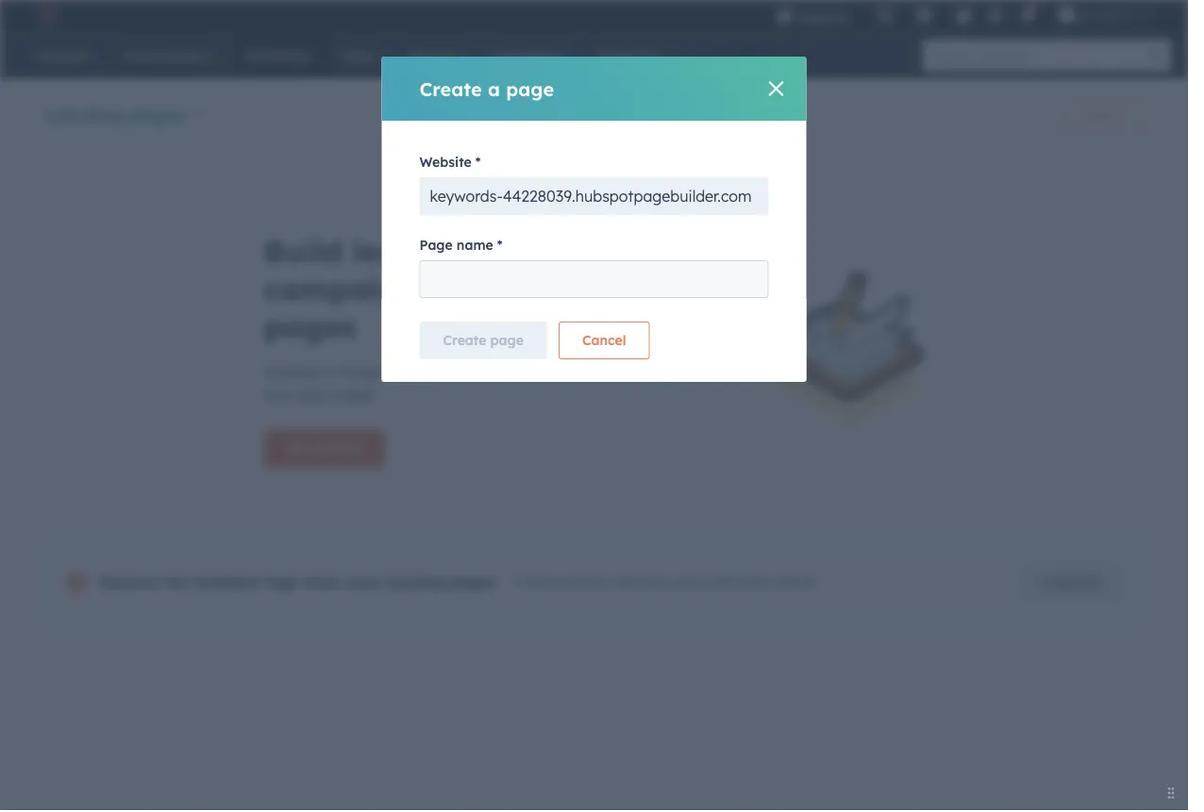 Task type: describe. For each thing, give the bounding box(es) containing it.
upgrade link
[[1019, 564, 1123, 601]]

create for create
[[1080, 108, 1116, 122]]

page
[[420, 237, 453, 253]]

0 horizontal spatial *
[[476, 154, 481, 170]]

hubspot's
[[264, 363, 337, 381]]

website *
[[420, 154, 481, 170]]

marketplaces button
[[905, 0, 944, 30]]

editor
[[452, 363, 494, 381]]

get
[[287, 441, 311, 457]]

44228039.hubspotpagebuilder.com
[[503, 187, 752, 206]]

and
[[296, 386, 323, 405]]

drop
[[414, 363, 447, 381]]

and-
[[381, 363, 414, 381]]

marketplaces image
[[916, 8, 933, 25]]

cancel
[[582, 332, 626, 349]]

create a page
[[420, 77, 554, 101]]

hubspot
[[194, 573, 261, 592]]

create for create a page
[[420, 77, 482, 101]]

keywords-44228039.hubspotpagebuilder.com button
[[420, 177, 769, 215]]

hubspot's drag-and-drop editor makes creating new pages fast and simple.
[[264, 363, 689, 405]]

create button
[[1064, 100, 1143, 130]]

cancel button
[[559, 322, 650, 360]]

pages inside 'popup button'
[[128, 102, 186, 126]]

create page button
[[420, 322, 547, 360]]

johnsmith
[[1079, 7, 1136, 23]]

keywords-44228039.hubspotpagebuilder.com
[[430, 187, 752, 206]]

remove
[[99, 573, 160, 592]]

notifications button
[[1011, 0, 1044, 30]]

the
[[165, 573, 189, 592]]

Page name * text field
[[420, 261, 769, 298]]

landing inside build lead-capturing campaigns with landing pages
[[518, 270, 635, 308]]

upgrade image
[[776, 8, 793, 25]]

logo
[[266, 573, 300, 592]]

starter.
[[773, 574, 818, 591]]

features
[[620, 574, 671, 591]]

creating
[[549, 363, 608, 381]]

pages inside hubspot's drag-and-drop editor makes creating new pages fast and simple.
[[645, 363, 689, 381]]

settings link
[[984, 5, 1008, 25]]

hubspot image
[[34, 4, 57, 26]]

landing pages
[[45, 102, 186, 126]]

1 vertical spatial with
[[675, 574, 701, 591]]

menu containing johnsmith
[[763, 0, 1166, 30]]

1 vertical spatial landing
[[386, 573, 445, 592]]

name
[[457, 237, 493, 253]]

keywords-
[[430, 187, 503, 206]]

lead-
[[352, 232, 432, 270]]

john smith image
[[1059, 7, 1076, 24]]

upgrade inside menu
[[797, 9, 850, 25]]

1 horizontal spatial upgrade
[[1043, 574, 1100, 591]]

hubspot link
[[23, 4, 71, 26]]

calling icon button
[[869, 3, 901, 28]]



Task type: vqa. For each thing, say whether or not it's contained in the screenshot.
landing to the bottom
yes



Task type: locate. For each thing, give the bounding box(es) containing it.
landing
[[45, 102, 123, 126]]

* right name
[[497, 237, 503, 253]]

page right a
[[506, 77, 554, 101]]

0 vertical spatial *
[[476, 154, 481, 170]]

page inside button
[[490, 332, 524, 349]]

your
[[346, 573, 381, 592]]

1 vertical spatial pages
[[264, 308, 357, 346]]

0 horizontal spatial landing
[[386, 573, 445, 592]]

get started button
[[264, 431, 385, 468]]

build lead-capturing campaigns with landing pages
[[264, 232, 635, 346]]

from
[[304, 573, 341, 592]]

create up editor
[[443, 332, 487, 349]]

create for create page
[[443, 332, 487, 349]]

with down name
[[443, 270, 509, 308]]

2 horizontal spatial pages
[[645, 363, 689, 381]]

landing pages button
[[45, 101, 203, 128]]

2 vertical spatial pages
[[645, 363, 689, 381]]

a
[[488, 77, 500, 101]]

capturing
[[432, 232, 583, 270]]

0 vertical spatial landing
[[518, 270, 635, 308]]

crm
[[705, 574, 734, 591]]

create down 'search hubspot' search box
[[1080, 108, 1116, 122]]

with
[[443, 270, 509, 308], [675, 574, 701, 591]]

help button
[[948, 0, 980, 30]]

create inside popup button
[[1080, 108, 1116, 122]]

0 horizontal spatial pages
[[128, 102, 186, 126]]

1 vertical spatial create
[[1080, 108, 1116, 122]]

started
[[314, 441, 362, 457]]

pages.
[[449, 573, 500, 592]]

create left a
[[420, 77, 482, 101]]

with inside build lead-capturing campaigns with landing pages
[[443, 270, 509, 308]]

* right website
[[476, 154, 481, 170]]

pages right 'new'
[[645, 363, 689, 381]]

suite
[[738, 574, 769, 591]]

get started
[[287, 441, 362, 457]]

notifications image
[[1019, 8, 1036, 25]]

calling icon image
[[876, 7, 893, 24]]

menu item
[[863, 0, 867, 30]]

1 horizontal spatial landing
[[518, 270, 635, 308]]

1 horizontal spatial *
[[497, 237, 503, 253]]

website
[[420, 154, 472, 170]]

simple.
[[327, 386, 377, 405]]

with left crm
[[675, 574, 701, 591]]

create inside button
[[443, 332, 487, 349]]

1 vertical spatial upgrade
[[1043, 574, 1100, 591]]

landing
[[518, 270, 635, 308], [386, 573, 445, 592]]

page name *
[[420, 237, 503, 253]]

1 vertical spatial *
[[497, 237, 503, 253]]

pages inside build lead-capturing campaigns with landing pages
[[264, 308, 357, 346]]

pages right landing
[[128, 102, 186, 126]]

0 horizontal spatial upgrade
[[797, 9, 850, 25]]

johnsmith button
[[1047, 0, 1164, 30]]

campaigns
[[264, 270, 433, 308]]

landing pages banner
[[45, 94, 1143, 138]]

0 vertical spatial upgrade
[[797, 9, 850, 25]]

unlock premium features with crm suite starter.
[[515, 574, 818, 591]]

upgrade
[[797, 9, 850, 25], [1043, 574, 1100, 591]]

fast
[[264, 386, 291, 405]]

pages up the hubspot's
[[264, 308, 357, 346]]

1 horizontal spatial with
[[675, 574, 701, 591]]

create a page dialog
[[382, 57, 807, 382]]

makes
[[498, 363, 545, 381]]

0 horizontal spatial with
[[443, 270, 509, 308]]

page up makes
[[490, 332, 524, 349]]

create page
[[443, 332, 524, 349]]

drag-
[[341, 363, 381, 381]]

0 vertical spatial with
[[443, 270, 509, 308]]

*
[[476, 154, 481, 170], [497, 237, 503, 253]]

remove the hubspot logo from your landing pages.
[[99, 573, 500, 592]]

new
[[612, 363, 641, 381]]

landing up "cancel"
[[518, 270, 635, 308]]

1 horizontal spatial pages
[[264, 308, 357, 346]]

pages
[[128, 102, 186, 126], [264, 308, 357, 346], [645, 363, 689, 381]]

premium
[[561, 574, 616, 591]]

settings image
[[987, 8, 1004, 25]]

1 vertical spatial page
[[490, 332, 524, 349]]

0 vertical spatial pages
[[128, 102, 186, 126]]

search button
[[1140, 40, 1172, 72]]

create
[[420, 77, 482, 101], [1080, 108, 1116, 122], [443, 332, 487, 349]]

search image
[[1149, 49, 1162, 62]]

0 vertical spatial create
[[420, 77, 482, 101]]

Search HubSpot search field
[[923, 40, 1155, 72]]

page
[[506, 77, 554, 101], [490, 332, 524, 349]]

0 vertical spatial page
[[506, 77, 554, 101]]

close image
[[769, 81, 784, 96]]

landing right the your
[[386, 573, 445, 592]]

build
[[264, 232, 343, 270]]

2 vertical spatial create
[[443, 332, 487, 349]]

menu
[[763, 0, 1166, 30]]

unlock
[[515, 574, 557, 591]]

help image
[[956, 8, 973, 25]]



